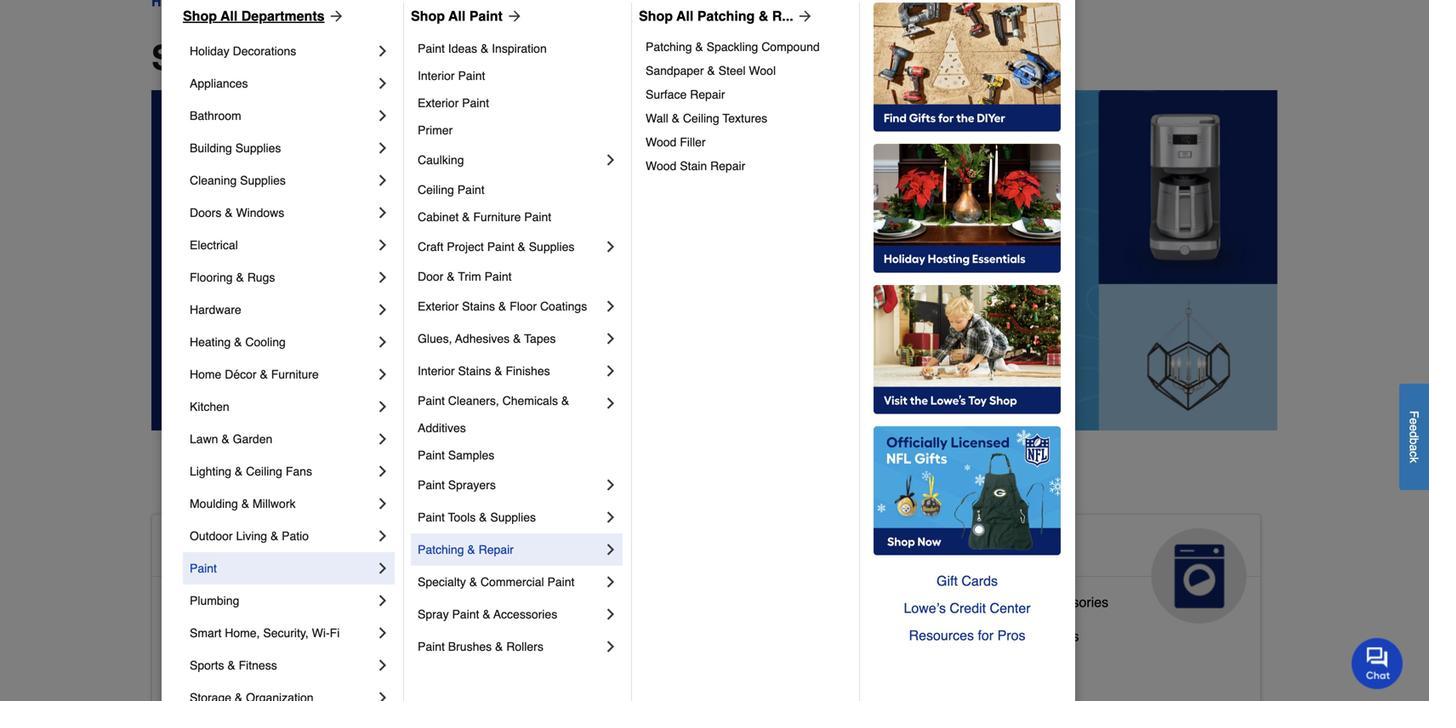 Task type: vqa. For each thing, say whether or not it's contained in the screenshot.
top 'Exterior'
yes



Task type: describe. For each thing, give the bounding box(es) containing it.
shop all departments link
[[183, 6, 345, 26]]

lowe's credit center link
[[874, 595, 1061, 622]]

cabinet & furniture paint
[[418, 210, 552, 224]]

shop for shop all patching & r...
[[639, 8, 673, 24]]

lighting & ceiling fans
[[190, 465, 312, 478]]

floor
[[510, 300, 537, 313]]

smart home, security, wi-fi
[[190, 626, 340, 640]]

cleaning supplies link
[[190, 164, 374, 197]]

accessible home image
[[394, 528, 489, 624]]

& left floor
[[499, 300, 507, 313]]

& right houses, at the left bottom
[[662, 656, 671, 671]]

& right doors
[[225, 206, 233, 220]]

arrow right image for shop all paint
[[503, 8, 523, 25]]

wood for wood filler
[[646, 135, 677, 149]]

all down the shop all departments link
[[245, 38, 288, 77]]

resources for pros
[[909, 628, 1026, 643]]

chemicals
[[503, 394, 558, 408]]

exterior stains & floor coatings
[[418, 300, 587, 313]]

chevron right image for specialty & commercial paint
[[602, 574, 620, 591]]

officially licensed n f l gifts. shop now. image
[[874, 426, 1061, 556]]

patching & spackling compound link
[[646, 35, 848, 59]]

& right specialty
[[469, 575, 477, 589]]

tools
[[448, 511, 476, 524]]

& inside "paint cleaners, chemicals & additives"
[[562, 394, 569, 408]]

rugs
[[247, 271, 275, 284]]

accessories for spray paint & accessories
[[494, 608, 558, 621]]

chevron right image for paint sprayers
[[602, 477, 620, 494]]

& right cabinet
[[462, 210, 470, 224]]

accessible bathroom
[[166, 594, 294, 610]]

fitness
[[239, 659, 277, 672]]

chevron right image for exterior stains & floor coatings
[[602, 298, 620, 315]]

gift
[[937, 573, 958, 589]]

paint samples
[[418, 448, 495, 462]]

& left rollers
[[495, 640, 503, 654]]

repair for wood stain repair
[[711, 159, 746, 173]]

0 horizontal spatial furniture
[[271, 368, 319, 381]]

outdoor
[[190, 529, 233, 543]]

chevron right image for electrical
[[374, 237, 391, 254]]

credit
[[950, 600, 986, 616]]

exterior paint link
[[418, 89, 620, 117]]

décor
[[225, 368, 257, 381]]

paint brushes & rollers
[[418, 640, 544, 654]]

building supplies link
[[190, 132, 374, 164]]

& left the r...
[[759, 8, 769, 24]]

surface
[[646, 88, 687, 101]]

living
[[236, 529, 267, 543]]

shop all departments
[[151, 38, 506, 77]]

d
[[1408, 431, 1422, 438]]

cleaning supplies
[[190, 174, 286, 187]]

livestock
[[545, 622, 602, 637]]

wood stain repair link
[[646, 154, 848, 178]]

electrical
[[190, 238, 238, 252]]

supplies for building supplies
[[235, 141, 281, 155]]

caulking
[[418, 153, 464, 167]]

paint cleaners, chemicals & additives
[[418, 394, 572, 435]]

chevron right image for hardware
[[374, 301, 391, 318]]

& up paint brushes & rollers
[[483, 608, 491, 621]]

sprayers
[[448, 478, 496, 492]]

& right entry
[[270, 662, 279, 678]]

& left the pros on the right of page
[[986, 628, 995, 644]]

rollers
[[507, 640, 544, 654]]

cleaners,
[[448, 394, 499, 408]]

flooring & rugs
[[190, 271, 275, 284]]

smart
[[190, 626, 222, 640]]

chevron right image for paint tools & supplies
[[602, 509, 620, 526]]

livestock supplies link
[[545, 618, 658, 652]]

spray paint & accessories link
[[418, 598, 602, 631]]

chillers
[[1034, 628, 1079, 644]]

visit the lowe's toy shop. image
[[874, 285, 1061, 414]]

chevron right image for doors & windows
[[374, 204, 391, 221]]

sports
[[190, 659, 224, 672]]

moulding & millwork link
[[190, 488, 374, 520]]

a
[[1408, 444, 1422, 451]]

wall
[[646, 111, 669, 125]]

2 vertical spatial home
[[283, 662, 320, 678]]

supplies inside 'link'
[[529, 240, 575, 254]]

accessible bathroom link
[[166, 591, 294, 625]]

& right parts
[[1023, 594, 1033, 610]]

chevron right image for home décor & furniture
[[374, 366, 391, 383]]

supplies down paint sprayers link
[[490, 511, 536, 524]]

stains for interior
[[458, 364, 491, 378]]

shop for shop all departments
[[183, 8, 217, 24]]

garden
[[233, 432, 273, 446]]

shop
[[151, 38, 237, 77]]

f
[[1408, 411, 1422, 418]]

outdoor living & patio
[[190, 529, 309, 543]]

supplies for livestock supplies
[[606, 622, 658, 637]]

ideas
[[448, 42, 477, 55]]

chevron right image for craft project paint & supplies
[[602, 238, 620, 255]]

exterior paint
[[418, 96, 489, 110]]

paint cleaners, chemicals & additives link
[[418, 387, 602, 442]]

paint up the cabinet & furniture paint
[[458, 183, 485, 197]]

holiday hosting essentials. image
[[874, 144, 1061, 273]]

sandpaper & steel wool link
[[646, 59, 848, 83]]

glues,
[[418, 332, 452, 345]]

sandpaper & steel wool
[[646, 64, 776, 77]]

heating & cooling link
[[190, 326, 374, 358]]

animal & pet care link
[[531, 515, 882, 624]]

accessible entry & home link
[[166, 659, 320, 693]]

door & trim paint
[[418, 270, 512, 283]]

paint ideas & inspiration link
[[418, 35, 620, 62]]

trim
[[458, 270, 481, 283]]

accessible bedroom link
[[166, 625, 290, 659]]

stains for exterior
[[462, 300, 495, 313]]

doors & windows link
[[190, 197, 374, 229]]

paint down spray
[[418, 640, 445, 654]]

center
[[990, 600, 1031, 616]]

chevron right image for sports & fitness
[[374, 657, 391, 674]]

commercial
[[481, 575, 544, 589]]

holiday
[[190, 44, 230, 58]]

& left millwork
[[241, 497, 249, 511]]

& down accessible bedroom link
[[228, 659, 235, 672]]

chat invite button image
[[1352, 637, 1404, 689]]

& left steel
[[707, 64, 715, 77]]

chevron right image for lighting & ceiling fans
[[374, 463, 391, 480]]

lawn & garden
[[190, 432, 273, 446]]

& down "cabinet & furniture paint" link
[[518, 240, 526, 254]]

paint down ideas
[[458, 69, 485, 83]]

& right ideas
[[481, 42, 489, 55]]

patching & repair link
[[418, 534, 602, 566]]

& left the finishes
[[495, 364, 503, 378]]

interior for interior paint
[[418, 69, 455, 83]]

patching for spackling
[[646, 40, 692, 54]]

paint down paint samples
[[418, 478, 445, 492]]

security,
[[263, 626, 309, 640]]

supplies for cleaning supplies
[[240, 174, 286, 187]]

chevron right image for heating & cooling
[[374, 334, 391, 351]]

paint down the 'ceiling paint' 'link'
[[524, 210, 552, 224]]

ceiling for textures
[[683, 111, 720, 125]]

2 horizontal spatial patching
[[698, 8, 755, 24]]

patching for repair
[[418, 543, 464, 557]]

flooring & rugs link
[[190, 261, 374, 294]]

animal & pet care image
[[773, 528, 868, 624]]

glues, adhesives & tapes
[[418, 332, 556, 345]]

k
[[1408, 457, 1422, 463]]

chevron right image for patching & repair
[[602, 541, 620, 558]]

stain
[[680, 159, 707, 173]]

wood for wood stain repair
[[646, 159, 677, 173]]

paint down additives
[[418, 448, 445, 462]]

primer
[[418, 123, 453, 137]]

craft project paint & supplies link
[[418, 231, 602, 263]]

& down paint tools & supplies
[[467, 543, 475, 557]]

0 vertical spatial appliances link
[[190, 67, 374, 100]]

shop all patching & r... link
[[639, 6, 814, 26]]

chevron right image for appliances
[[374, 75, 391, 92]]



Task type: locate. For each thing, give the bounding box(es) containing it.
appliances up cards
[[924, 535, 1051, 562]]

chevron right image for glues, adhesives & tapes
[[602, 330, 620, 347]]

chevron right image for plumbing
[[374, 592, 391, 609]]

appliance parts & accessories
[[924, 594, 1109, 610]]

repair up specialty & commercial paint
[[479, 543, 514, 557]]

paint sprayers
[[418, 478, 496, 492]]

0 horizontal spatial shop
[[183, 8, 217, 24]]

decorations
[[233, 44, 296, 58]]

appliances
[[190, 77, 248, 90], [924, 535, 1051, 562]]

home décor & furniture link
[[190, 358, 374, 391]]

tapes
[[524, 332, 556, 345]]

bathroom up smart home, security, wi-fi
[[235, 594, 294, 610]]

0 horizontal spatial appliances
[[190, 77, 248, 90]]

supplies
[[235, 141, 281, 155], [240, 174, 286, 187], [529, 240, 575, 254], [490, 511, 536, 524], [606, 622, 658, 637]]

& inside animal & pet care
[[631, 535, 648, 562]]

accessible home link
[[152, 515, 503, 624]]

paint up the "paint ideas & inspiration"
[[470, 8, 503, 24]]

2 exterior from the top
[[418, 300, 459, 313]]

accessories for appliance parts & accessories
[[1036, 594, 1109, 610]]

ceiling inside the 'ceiling paint' 'link'
[[418, 183, 454, 197]]

departments up "holiday decorations" link at the top left of page
[[241, 8, 325, 24]]

0 vertical spatial bathroom
[[190, 109, 241, 123]]

accessible down smart
[[166, 662, 231, 678]]

supplies down "cabinet & furniture paint" link
[[529, 240, 575, 254]]

2 vertical spatial patching
[[418, 543, 464, 557]]

ceiling up filler
[[683, 111, 720, 125]]

all up the sandpaper
[[677, 8, 694, 24]]

accessible for accessible entry & home
[[166, 662, 231, 678]]

doors & windows
[[190, 206, 284, 220]]

2 horizontal spatial ceiling
[[683, 111, 720, 125]]

shop all departments
[[183, 8, 325, 24]]

chevron right image for paint brushes & rollers
[[602, 638, 620, 655]]

1 vertical spatial exterior
[[418, 300, 459, 313]]

appliance parts & accessories link
[[924, 591, 1109, 625]]

chevron right image for interior stains & finishes
[[602, 363, 620, 380]]

r...
[[772, 8, 794, 24]]

& up the sandpaper & steel wool
[[696, 40, 704, 54]]

cleaning
[[190, 174, 237, 187]]

0 vertical spatial departments
[[241, 8, 325, 24]]

craft project paint & supplies
[[418, 240, 575, 254]]

all inside the shop all departments link
[[221, 8, 238, 24]]

1 shop from the left
[[183, 8, 217, 24]]

0 vertical spatial pet
[[655, 535, 692, 562]]

chevron right image for kitchen
[[374, 398, 391, 415]]

0 horizontal spatial accessories
[[494, 608, 558, 621]]

find gifts for the diyer. image
[[874, 3, 1061, 132]]

departments for shop all departments
[[298, 38, 506, 77]]

paint right trim
[[485, 270, 512, 283]]

chevron right image for building supplies
[[374, 140, 391, 157]]

0 vertical spatial exterior
[[418, 96, 459, 110]]

chevron right image for smart home, security, wi-fi
[[374, 625, 391, 642]]

furniture down heating & cooling link
[[271, 368, 319, 381]]

home
[[190, 368, 222, 381], [297, 535, 363, 562], [283, 662, 320, 678]]

accessories up rollers
[[494, 608, 558, 621]]

chevron right image for bathroom
[[374, 107, 391, 124]]

shop all paint
[[411, 8, 503, 24]]

shop up the sandpaper
[[639, 8, 673, 24]]

1 vertical spatial wood
[[646, 159, 677, 173]]

appliances image
[[1152, 528, 1247, 624]]

patching
[[698, 8, 755, 24], [646, 40, 692, 54], [418, 543, 464, 557]]

paint down animal
[[548, 575, 575, 589]]

paint right spray
[[452, 608, 479, 621]]

doors
[[190, 206, 222, 220]]

surface repair link
[[646, 83, 848, 106]]

1 vertical spatial furniture
[[271, 368, 319, 381]]

1 vertical spatial ceiling
[[418, 183, 454, 197]]

millwork
[[253, 497, 296, 511]]

stains
[[462, 300, 495, 313], [458, 364, 491, 378]]

1 vertical spatial repair
[[711, 159, 746, 173]]

1 horizontal spatial pet
[[655, 535, 692, 562]]

furniture up the craft project paint & supplies
[[473, 210, 521, 224]]

& right "décor"
[[260, 368, 268, 381]]

ceiling up cabinet
[[418, 183, 454, 197]]

paint down interior paint
[[462, 96, 489, 110]]

1 horizontal spatial patching
[[646, 40, 692, 54]]

2 horizontal spatial furniture
[[675, 656, 729, 671]]

primer link
[[418, 117, 620, 144]]

pet
[[655, 535, 692, 562], [545, 656, 566, 671]]

resources
[[909, 628, 974, 643]]

& right 'wall' on the left of page
[[672, 111, 680, 125]]

& left the rugs
[[236, 271, 244, 284]]

spackling
[[707, 40, 758, 54]]

2 wood from the top
[[646, 159, 677, 173]]

exterior for exterior stains & floor coatings
[[418, 300, 459, 313]]

0 vertical spatial repair
[[690, 88, 725, 101]]

all up ideas
[[449, 8, 466, 24]]

appliance
[[924, 594, 984, 610]]

2 interior from the top
[[418, 364, 455, 378]]

0 vertical spatial furniture
[[473, 210, 521, 224]]

supplies up windows
[[240, 174, 286, 187]]

arrow right image for shop all departments
[[325, 8, 345, 25]]

building supplies
[[190, 141, 281, 155]]

gift cards link
[[874, 568, 1061, 595]]

chevron right image for cleaning supplies
[[374, 172, 391, 189]]

& right tools
[[479, 511, 487, 524]]

2 e from the top
[[1408, 425, 1422, 431]]

paint samples link
[[418, 442, 620, 469]]

outdoor living & patio link
[[190, 520, 374, 552]]

chevron right image for moulding & millwork
[[374, 495, 391, 512]]

interior up the exterior paint
[[418, 69, 455, 83]]

1 exterior from the top
[[418, 96, 459, 110]]

beverage & wine chillers link
[[924, 625, 1079, 659]]

ceiling for fans
[[246, 465, 282, 478]]

paint link
[[190, 552, 374, 585]]

all for departments
[[221, 8, 238, 24]]

1 vertical spatial interior
[[418, 364, 455, 378]]

stains up cleaners,
[[458, 364, 491, 378]]

stains down trim
[[462, 300, 495, 313]]

lawn & garden link
[[190, 423, 374, 455]]

0 vertical spatial patching
[[698, 8, 755, 24]]

shop for shop all paint
[[411, 8, 445, 24]]

all up holiday decorations on the top of the page
[[221, 8, 238, 24]]

bathroom link
[[190, 100, 374, 132]]

supplies up cleaning supplies on the left of the page
[[235, 141, 281, 155]]

repair down wood filler link
[[711, 159, 746, 173]]

paint brushes & rollers link
[[418, 631, 602, 663]]

0 vertical spatial ceiling
[[683, 111, 720, 125]]

exterior stains & floor coatings link
[[418, 290, 602, 323]]

1 vertical spatial home
[[297, 535, 363, 562]]

wall & ceiling textures link
[[646, 106, 848, 130]]

& right lawn
[[222, 432, 230, 446]]

interior stains & finishes link
[[418, 355, 602, 387]]

specialty & commercial paint link
[[418, 566, 602, 598]]

repair inside surface repair link
[[690, 88, 725, 101]]

1 e from the top
[[1408, 418, 1422, 425]]

& right chemicals
[[562, 394, 569, 408]]

accessible for accessible home
[[166, 535, 290, 562]]

departments up the exterior paint
[[298, 38, 506, 77]]

1 vertical spatial bathroom
[[235, 594, 294, 610]]

0 horizontal spatial arrow right image
[[325, 8, 345, 25]]

3 accessible from the top
[[166, 628, 231, 644]]

animal & pet care
[[545, 535, 692, 590]]

exterior
[[418, 96, 459, 110], [418, 300, 459, 313]]

brushes
[[448, 640, 492, 654]]

interior stains & finishes
[[418, 364, 550, 378]]

& left cooling
[[234, 335, 242, 349]]

0 horizontal spatial appliances link
[[190, 67, 374, 100]]

chevron right image for outdoor living & patio
[[374, 528, 391, 545]]

0 vertical spatial stains
[[462, 300, 495, 313]]

building
[[190, 141, 232, 155]]

finishes
[[506, 364, 550, 378]]

adhesives
[[455, 332, 510, 345]]

& left patio
[[271, 529, 279, 543]]

fi
[[330, 626, 340, 640]]

e up d
[[1408, 418, 1422, 425]]

accessible up sports
[[166, 628, 231, 644]]

4 accessible from the top
[[166, 662, 231, 678]]

ceiling up millwork
[[246, 465, 282, 478]]

1 horizontal spatial arrow right image
[[503, 8, 523, 25]]

0 vertical spatial wood
[[646, 135, 677, 149]]

repair inside patching & repair 'link'
[[479, 543, 514, 557]]

paint left tools
[[418, 511, 445, 524]]

repair for patching & repair
[[479, 543, 514, 557]]

paint tools & supplies link
[[418, 501, 602, 534]]

wine
[[999, 628, 1030, 644]]

cabinet
[[418, 210, 459, 224]]

2 arrow right image from the left
[[503, 8, 523, 25]]

& left tapes
[[513, 332, 521, 345]]

0 vertical spatial appliances
[[190, 77, 248, 90]]

arrow right image
[[325, 8, 345, 25], [503, 8, 523, 25]]

wood down 'wall' on the left of page
[[646, 135, 677, 149]]

textures
[[723, 111, 768, 125]]

1 vertical spatial pet
[[545, 656, 566, 671]]

bathroom up building at the left top
[[190, 109, 241, 123]]

1 interior from the top
[[418, 69, 455, 83]]

& right lighting
[[235, 465, 243, 478]]

patching up specialty
[[418, 543, 464, 557]]

cabinet & furniture paint link
[[418, 203, 620, 231]]

paint up additives
[[418, 394, 445, 408]]

1 vertical spatial stains
[[458, 364, 491, 378]]

& right animal
[[631, 535, 648, 562]]

1 arrow right image from the left
[[325, 8, 345, 25]]

wood filler link
[[646, 130, 848, 154]]

chevron right image for lawn & garden
[[374, 431, 391, 448]]

furniture right houses, at the left bottom
[[675, 656, 729, 671]]

1 vertical spatial departments
[[298, 38, 506, 77]]

2 vertical spatial furniture
[[675, 656, 729, 671]]

exterior up primer
[[418, 96, 459, 110]]

entry
[[235, 662, 267, 678]]

0 horizontal spatial pet
[[545, 656, 566, 671]]

inspiration
[[492, 42, 547, 55]]

beverage
[[924, 628, 983, 644]]

2 horizontal spatial shop
[[639, 8, 673, 24]]

paint inside "paint cleaners, chemicals & additives"
[[418, 394, 445, 408]]

departments for shop all departments
[[241, 8, 325, 24]]

hardware
[[190, 303, 241, 317]]

1 horizontal spatial accessories
[[1036, 594, 1109, 610]]

sandpaper
[[646, 64, 704, 77]]

paint
[[470, 8, 503, 24], [418, 42, 445, 55], [458, 69, 485, 83], [462, 96, 489, 110], [458, 183, 485, 197], [524, 210, 552, 224], [487, 240, 514, 254], [485, 270, 512, 283], [418, 394, 445, 408], [418, 448, 445, 462], [418, 478, 445, 492], [418, 511, 445, 524], [190, 562, 217, 575], [548, 575, 575, 589], [452, 608, 479, 621], [418, 640, 445, 654]]

1 horizontal spatial appliances
[[924, 535, 1051, 562]]

1 horizontal spatial ceiling
[[418, 183, 454, 197]]

0 vertical spatial interior
[[418, 69, 455, 83]]

1 vertical spatial patching
[[646, 40, 692, 54]]

1 accessible from the top
[[166, 535, 290, 562]]

hardware link
[[190, 294, 374, 326]]

appliances down holiday
[[190, 77, 248, 90]]

wood down wood filler
[[646, 159, 677, 173]]

chevron right image for holiday decorations
[[374, 43, 391, 60]]

patching up the sandpaper
[[646, 40, 692, 54]]

chevron right image for spray paint & accessories
[[602, 606, 620, 623]]

chevron right image for flooring & rugs
[[374, 269, 391, 286]]

exterior inside exterior stains & floor coatings link
[[418, 300, 459, 313]]

2 shop from the left
[[411, 8, 445, 24]]

& left trim
[[447, 270, 455, 283]]

2 vertical spatial ceiling
[[246, 465, 282, 478]]

paint down outdoor
[[190, 562, 217, 575]]

1 vertical spatial appliances
[[924, 535, 1051, 562]]

accessible for accessible bathroom
[[166, 594, 231, 610]]

ceiling inside lighting & ceiling fans link
[[246, 465, 282, 478]]

smart home, security, wi-fi link
[[190, 617, 374, 649]]

1 horizontal spatial furniture
[[473, 210, 521, 224]]

craft
[[418, 240, 444, 254]]

additives
[[418, 421, 466, 435]]

accessible up smart
[[166, 594, 231, 610]]

home décor & furniture
[[190, 368, 319, 381]]

arrow right image inside the shop all departments link
[[325, 8, 345, 25]]

lighting & ceiling fans link
[[190, 455, 374, 488]]

0 horizontal spatial ceiling
[[246, 465, 282, 478]]

2 accessible from the top
[[166, 594, 231, 610]]

1 horizontal spatial shop
[[411, 8, 445, 24]]

wool
[[749, 64, 776, 77]]

accessible for accessible bedroom
[[166, 628, 231, 644]]

1 horizontal spatial appliances link
[[911, 515, 1261, 624]]

chevron right image for paint
[[374, 560, 391, 577]]

patching up spackling on the top of the page
[[698, 8, 755, 24]]

interior paint link
[[418, 62, 620, 89]]

ceiling inside wall & ceiling textures link
[[683, 111, 720, 125]]

supplies up houses, at the left bottom
[[606, 622, 658, 637]]

exterior for exterior paint
[[418, 96, 459, 110]]

exterior down door
[[418, 300, 459, 313]]

enjoy savings year-round. no matter what you're shopping for, find what you need at a great price. image
[[151, 90, 1278, 431]]

arrow right image up paint ideas & inspiration link
[[503, 8, 523, 25]]

1 vertical spatial appliances link
[[911, 515, 1261, 624]]

paint tools & supplies
[[418, 511, 536, 524]]

exterior inside exterior paint link
[[418, 96, 459, 110]]

steel
[[719, 64, 746, 77]]

0 horizontal spatial patching
[[418, 543, 464, 557]]

chevron right image
[[374, 43, 391, 60], [374, 107, 391, 124], [602, 151, 620, 168], [374, 172, 391, 189], [374, 204, 391, 221], [374, 237, 391, 254], [374, 334, 391, 351], [374, 366, 391, 383], [374, 398, 391, 415], [374, 431, 391, 448], [374, 495, 391, 512], [602, 509, 620, 526], [374, 528, 391, 545], [374, 560, 391, 577], [602, 574, 620, 591], [602, 606, 620, 623], [374, 625, 391, 642], [602, 638, 620, 655], [374, 657, 391, 674]]

patching inside 'link'
[[418, 543, 464, 557]]

accessible down moulding
[[166, 535, 290, 562]]

chevron right image for caulking
[[602, 151, 620, 168]]

1 wood from the top
[[646, 135, 677, 149]]

door & trim paint link
[[418, 263, 620, 290]]

shop up the "paint ideas & inspiration"
[[411, 8, 445, 24]]

paint sprayers link
[[418, 469, 602, 501]]

arrow right image inside shop all paint link
[[503, 8, 523, 25]]

repair inside "wood stain repair" link
[[711, 159, 746, 173]]

chevron right image
[[374, 75, 391, 92], [374, 140, 391, 157], [602, 238, 620, 255], [374, 269, 391, 286], [602, 298, 620, 315], [374, 301, 391, 318], [602, 330, 620, 347], [602, 363, 620, 380], [602, 395, 620, 412], [374, 463, 391, 480], [602, 477, 620, 494], [602, 541, 620, 558], [374, 592, 391, 609], [374, 689, 391, 701]]

patching & repair
[[418, 543, 514, 557]]

paint down the cabinet & furniture paint
[[487, 240, 514, 254]]

interior for interior stains & finishes
[[418, 364, 455, 378]]

all inside shop all paint link
[[449, 8, 466, 24]]

repair
[[690, 88, 725, 101], [711, 159, 746, 173], [479, 543, 514, 557]]

all for paint
[[449, 8, 466, 24]]

interior down glues,
[[418, 364, 455, 378]]

all inside shop all patching & r... link
[[677, 8, 694, 24]]

all for patching
[[677, 8, 694, 24]]

3 shop from the left
[[639, 8, 673, 24]]

departments
[[241, 8, 325, 24], [298, 38, 506, 77]]

repair up wall & ceiling textures
[[690, 88, 725, 101]]

appliances link down decorations
[[190, 67, 374, 100]]

accessories up chillers
[[1036, 594, 1109, 610]]

e up "b"
[[1408, 425, 1422, 431]]

chevron right image for paint cleaners, chemicals & additives
[[602, 395, 620, 412]]

0 vertical spatial home
[[190, 368, 222, 381]]

appliances link up chillers
[[911, 515, 1261, 624]]

shop up holiday
[[183, 8, 217, 24]]

arrow right image up shop all departments
[[325, 8, 345, 25]]

pros
[[998, 628, 1026, 643]]

cooling
[[245, 335, 286, 349]]

bedroom
[[235, 628, 290, 644]]

pet inside animal & pet care
[[655, 535, 692, 562]]

compound
[[762, 40, 820, 54]]

paint left ideas
[[418, 42, 445, 55]]

windows
[[236, 206, 284, 220]]

2 vertical spatial repair
[[479, 543, 514, 557]]

arrow right image
[[794, 8, 814, 25]]



